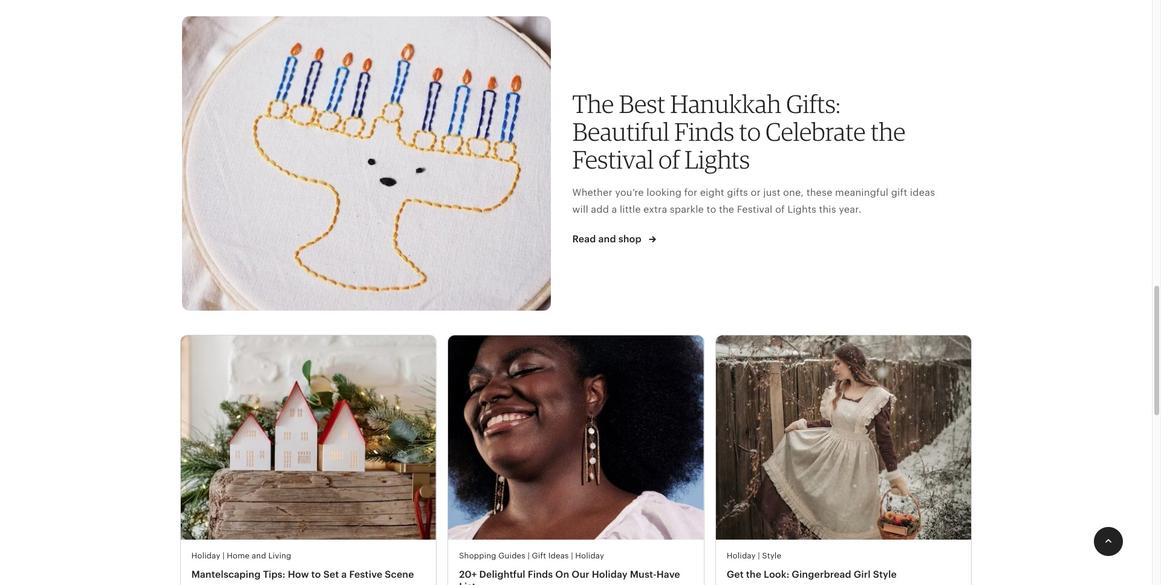 Task type: describe. For each thing, give the bounding box(es) containing it.
the best hanukkah gifts: beautiful finds to celebrate the festival of lights link
[[573, 89, 906, 175]]

read and shop link
[[573, 232, 660, 247]]

for
[[685, 187, 698, 199]]

home
[[227, 552, 250, 561]]

0 vertical spatial style
[[763, 552, 782, 561]]

and for home
[[252, 552, 266, 561]]

and for read
[[599, 233, 616, 245]]

living
[[268, 552, 292, 561]]

gingerbread
[[792, 569, 852, 581]]

guides
[[499, 552, 526, 561]]

mantelscaping tips: how to set a festive scene
[[192, 569, 414, 581]]

gifts
[[727, 187, 749, 199]]

festival inside whether you're looking for eight gifts or just one, these meaningful gift ideas will add a little extra sparkle to the festival of lights this year.
[[737, 204, 773, 215]]

one,
[[784, 187, 804, 199]]

style inside get the look: gingerbread girl style link
[[874, 569, 897, 581]]

must-
[[630, 569, 657, 581]]

girl
[[854, 569, 871, 581]]

meaningful
[[836, 187, 889, 199]]

eight
[[701, 187, 725, 199]]

finds inside the best hanukkah gifts: beautiful finds to celebrate the festival of lights
[[675, 117, 735, 147]]

of inside whether you're looking for eight gifts or just one, these meaningful gift ideas will add a little extra sparkle to the festival of lights this year.
[[776, 204, 785, 215]]

the best hanukkah gifts: beautiful finds to celebrate the festival of lights
[[573, 89, 906, 175]]

tips:
[[263, 569, 286, 581]]

whether you're looking for eight gifts or just one, these meaningful gift ideas will add a little extra sparkle to the festival of lights this year. link
[[573, 187, 936, 215]]

of inside the best hanukkah gifts: beautiful finds to celebrate the festival of lights
[[659, 145, 680, 175]]

on
[[556, 569, 570, 581]]

just
[[764, 187, 781, 199]]

get the look: gingerbread girl style link
[[727, 569, 961, 582]]

to inside the best hanukkah gifts: beautiful finds to celebrate the festival of lights
[[740, 117, 761, 147]]

you're
[[616, 187, 644, 199]]

festival inside the best hanukkah gifts: beautiful finds to celebrate the festival of lights
[[573, 145, 654, 175]]



Task type: locate. For each thing, give the bounding box(es) containing it.
0 vertical spatial to
[[740, 117, 761, 147]]

1 horizontal spatial a
[[612, 204, 617, 215]]

shopping guides
[[459, 552, 526, 561]]

2 vertical spatial the
[[747, 569, 762, 581]]

the
[[871, 117, 906, 147], [719, 204, 735, 215], [747, 569, 762, 581]]

to
[[740, 117, 761, 147], [707, 204, 717, 215], [311, 569, 321, 581]]

0 vertical spatial a
[[612, 204, 617, 215]]

style up look:
[[763, 552, 782, 561]]

holiday up mantelscaping
[[192, 552, 220, 561]]

mantelscaping
[[192, 569, 261, 581]]

1 horizontal spatial style
[[874, 569, 897, 581]]

list
[[459, 582, 476, 586]]

ideas
[[911, 187, 936, 199]]

1 vertical spatial of
[[776, 204, 785, 215]]

have
[[657, 569, 681, 581]]

hanukkah
[[671, 89, 782, 119]]

our
[[572, 569, 590, 581]]

will
[[573, 204, 589, 215]]

a inside whether you're looking for eight gifts or just one, these meaningful gift ideas will add a little extra sparkle to the festival of lights this year.
[[612, 204, 617, 215]]

1 vertical spatial lights
[[788, 204, 817, 215]]

of up the looking at the right of the page
[[659, 145, 680, 175]]

and
[[599, 233, 616, 245], [252, 552, 266, 561]]

festive
[[349, 569, 383, 581]]

holiday up get
[[727, 552, 756, 561]]

0 horizontal spatial lights
[[685, 145, 750, 175]]

read and shop
[[573, 233, 642, 245]]

these
[[807, 187, 833, 199]]

shopping
[[459, 552, 497, 561]]

of down just
[[776, 204, 785, 215]]

0 vertical spatial and
[[599, 233, 616, 245]]

1 horizontal spatial and
[[599, 233, 616, 245]]

0 horizontal spatial finds
[[528, 569, 553, 581]]

celebrate
[[766, 117, 866, 147]]

extra
[[644, 204, 668, 215]]

whether
[[573, 187, 613, 199]]

holiday inside 20+ delightful finds on our holiday must-have list
[[592, 569, 628, 581]]

lights inside whether you're looking for eight gifts or just one, these meaningful gift ideas will add a little extra sparkle to the festival of lights this year.
[[788, 204, 817, 215]]

style
[[763, 552, 782, 561], [874, 569, 897, 581]]

lights inside the best hanukkah gifts: beautiful finds to celebrate the festival of lights
[[685, 145, 750, 175]]

1 vertical spatial and
[[252, 552, 266, 561]]

1 horizontal spatial the
[[747, 569, 762, 581]]

the inside the best hanukkah gifts: beautiful finds to celebrate the festival of lights
[[871, 117, 906, 147]]

holiday up our
[[576, 552, 605, 561]]

1 horizontal spatial to
[[707, 204, 717, 215]]

1 vertical spatial the
[[719, 204, 735, 215]]

add
[[591, 204, 609, 215]]

0 horizontal spatial to
[[311, 569, 321, 581]]

0 horizontal spatial the
[[719, 204, 735, 215]]

1 vertical spatial a
[[342, 569, 347, 581]]

0 vertical spatial finds
[[675, 117, 735, 147]]

0 vertical spatial lights
[[685, 145, 750, 175]]

1 horizontal spatial finds
[[675, 117, 735, 147]]

finds
[[675, 117, 735, 147], [528, 569, 553, 581]]

gifts:
[[787, 89, 841, 119]]

finds inside 20+ delightful finds on our holiday must-have list
[[528, 569, 553, 581]]

home and living
[[227, 552, 292, 561]]

read
[[573, 233, 596, 245]]

20+ delightful finds on our holiday must-have list link
[[459, 569, 693, 586]]

and right home
[[252, 552, 266, 561]]

style right girl
[[874, 569, 897, 581]]

0 vertical spatial festival
[[573, 145, 654, 175]]

get
[[727, 569, 744, 581]]

1 horizontal spatial lights
[[788, 204, 817, 215]]

whether you're looking for eight gifts or just one, these meaningful gift ideas will add a little extra sparkle to the festival of lights this year.
[[573, 187, 936, 215]]

beautiful
[[573, 117, 670, 147]]

20+
[[459, 569, 477, 581]]

lights up eight
[[685, 145, 750, 175]]

get the look: gingerbread girl style
[[727, 569, 897, 581]]

lights
[[685, 145, 750, 175], [788, 204, 817, 215]]

0 vertical spatial the
[[871, 117, 906, 147]]

shop
[[619, 233, 642, 245]]

and left shop
[[599, 233, 616, 245]]

looking
[[647, 187, 682, 199]]

scene
[[385, 569, 414, 581]]

holiday right our
[[592, 569, 628, 581]]

1 horizontal spatial of
[[776, 204, 785, 215]]

gift
[[532, 552, 546, 561]]

20+ delightful finds on our holiday must-have list
[[459, 569, 681, 586]]

1 vertical spatial to
[[707, 204, 717, 215]]

lights down one,
[[788, 204, 817, 215]]

sparkle
[[670, 204, 704, 215]]

0 vertical spatial of
[[659, 145, 680, 175]]

year.
[[839, 204, 862, 215]]

1 vertical spatial festival
[[737, 204, 773, 215]]

ideas
[[549, 552, 569, 561]]

0 horizontal spatial a
[[342, 569, 347, 581]]

1 vertical spatial style
[[874, 569, 897, 581]]

0 horizontal spatial style
[[763, 552, 782, 561]]

the
[[573, 89, 614, 119]]

2 horizontal spatial to
[[740, 117, 761, 147]]

of
[[659, 145, 680, 175], [776, 204, 785, 215]]

little
[[620, 204, 641, 215]]

to inside whether you're looking for eight gifts or just one, these meaningful gift ideas will add a little extra sparkle to the festival of lights this year.
[[707, 204, 717, 215]]

0 horizontal spatial of
[[659, 145, 680, 175]]

a
[[612, 204, 617, 215], [342, 569, 347, 581]]

1 horizontal spatial festival
[[737, 204, 773, 215]]

a right add
[[612, 204, 617, 215]]

a right set
[[342, 569, 347, 581]]

this
[[820, 204, 837, 215]]

gift
[[892, 187, 908, 199]]

gift ideas
[[532, 552, 569, 561]]

look:
[[764, 569, 790, 581]]

how
[[288, 569, 309, 581]]

2 horizontal spatial the
[[871, 117, 906, 147]]

the inside whether you're looking for eight gifts or just one, these meaningful gift ideas will add a little extra sparkle to the festival of lights this year.
[[719, 204, 735, 215]]

2 vertical spatial to
[[311, 569, 321, 581]]

festival up the you're
[[573, 145, 654, 175]]

holiday
[[192, 552, 220, 561], [576, 552, 605, 561], [727, 552, 756, 561], [592, 569, 628, 581]]

1 vertical spatial finds
[[528, 569, 553, 581]]

festival down or in the right top of the page
[[737, 204, 773, 215]]

best
[[619, 89, 666, 119]]

set
[[324, 569, 339, 581]]

delightful
[[480, 569, 526, 581]]

0 horizontal spatial and
[[252, 552, 266, 561]]

mantelscaping tips: how to set a festive scene link
[[192, 569, 425, 582]]

0 horizontal spatial festival
[[573, 145, 654, 175]]

festival
[[573, 145, 654, 175], [737, 204, 773, 215]]

or
[[751, 187, 761, 199]]



Task type: vqa. For each thing, say whether or not it's contained in the screenshot.
Pick
no



